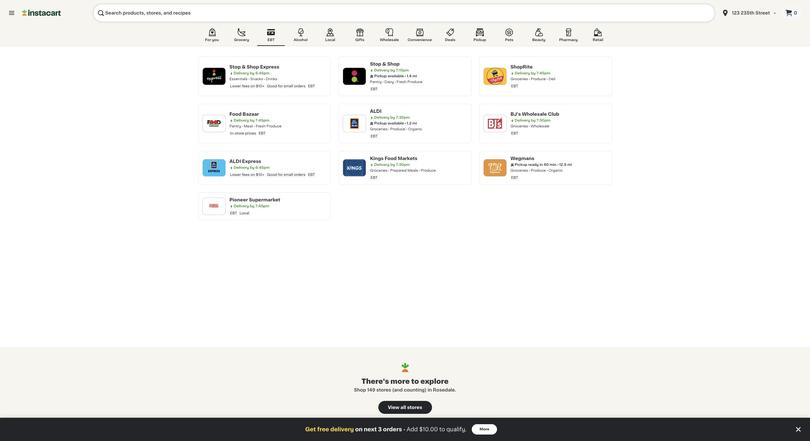 Task type: describe. For each thing, give the bounding box(es) containing it.
0 button
[[782, 6, 803, 19]]

shoprite logo image
[[487, 68, 504, 85]]

0 horizontal spatial local
[[240, 212, 250, 215]]

delivery by 7:45pm for food bazaar
[[234, 119, 270, 122]]

0
[[795, 11, 798, 15]]

1 good from the top
[[267, 84, 277, 88]]

& for stop & shop
[[383, 62, 387, 66]]

convenience
[[408, 38, 432, 42]]

alcohol
[[294, 38, 308, 42]]

shoprite
[[511, 65, 533, 69]]

2 fees from the top
[[242, 173, 250, 177]]

pickup inside button
[[474, 38, 487, 42]]

markets
[[398, 156, 418, 161]]

7:45pm for pioneer supermarket
[[256, 205, 270, 208]]

pickup for 1.2 mi
[[375, 122, 387, 125]]

retail button
[[585, 27, 613, 46]]

groceries right aldi logo
[[370, 128, 388, 131]]

0 vertical spatial orders
[[294, 84, 306, 88]]

1 lower from the top
[[230, 84, 241, 88]]

explore
[[421, 378, 449, 385]]

orders inside get free delivery on next 3 orders • add $10.00 to qualify.
[[383, 427, 402, 433]]

groceries down the bj's on the top of page
[[511, 125, 529, 128]]

by for pioneer supermarket
[[250, 205, 255, 208]]

groceries prepared meals produce
[[370, 169, 436, 173]]

2 for from the top
[[278, 173, 283, 177]]

beauty button
[[526, 27, 553, 46]]

2 $10+ from the top
[[256, 173, 265, 177]]

club
[[549, 112, 560, 117]]

delivery for pioneer supermarket
[[234, 205, 249, 208]]

aldi express logo image
[[206, 160, 223, 176]]

dairy
[[385, 80, 394, 84]]

ebt button
[[257, 27, 285, 46]]

more
[[480, 428, 490, 432]]

7:45pm for shoprite
[[537, 72, 551, 75]]

& for stop & shop express
[[242, 65, 246, 69]]

pharmacy button
[[555, 27, 583, 46]]

1.2
[[407, 122, 412, 125]]

supermarket
[[249, 198, 281, 202]]

3
[[379, 427, 382, 433]]

pioneer
[[230, 198, 248, 202]]

delivery
[[331, 427, 354, 433]]

1 $10+ from the top
[[256, 84, 265, 88]]

there's more to explore shop 149 stores (and counting) in rosedale.
[[354, 378, 457, 393]]

mi for aldi
[[413, 122, 417, 125]]

mi for stop & shop
[[413, 74, 417, 78]]

gifts button
[[346, 27, 374, 46]]

produce down the pickup ready in 60 min
[[531, 169, 546, 173]]

stop & shop logo image
[[346, 68, 363, 85]]

more
[[391, 378, 410, 385]]

7:15pm
[[396, 69, 409, 72]]

delivery for shoprite
[[515, 72, 531, 75]]

alcohol button
[[287, 27, 315, 46]]

1 vertical spatial on
[[251, 173, 255, 177]]

delivery for kings food markets
[[375, 163, 390, 167]]

stop & shop express
[[230, 65, 280, 69]]

more button
[[472, 425, 498, 435]]

1 horizontal spatial groceries produce organic
[[511, 169, 563, 173]]

kings food markets logo image
[[346, 160, 363, 176]]

(and
[[393, 388, 403, 393]]

wholesale for bj's
[[523, 112, 547, 117]]

for you
[[205, 38, 219, 42]]

drinks
[[266, 77, 277, 81]]

0 vertical spatial express
[[260, 65, 280, 69]]

aldi for aldi express
[[230, 159, 241, 164]]

produce right meals
[[421, 169, 436, 173]]

delivery by 7:30pm for aldi
[[375, 116, 410, 119]]

view all stores link
[[379, 401, 432, 414]]

for you button
[[198, 27, 226, 46]]

0 vertical spatial food
[[230, 112, 242, 117]]

12.5 mi
[[560, 163, 572, 167]]

for
[[205, 38, 211, 42]]

by for aldi
[[391, 116, 395, 119]]

shop inside there's more to explore shop 149 stores (and counting) in rosedale.
[[354, 388, 366, 393]]

essentials
[[230, 77, 248, 81]]

pharmacy
[[560, 38, 578, 42]]

prepared
[[391, 169, 407, 173]]

get
[[306, 427, 316, 433]]

gifts
[[356, 38, 365, 42]]

$10.00
[[420, 427, 438, 433]]

delivery for stop & shop
[[375, 69, 390, 72]]

delivery by 7:30pm for bj's wholesale club
[[515, 119, 551, 122]]

ebt inside button
[[268, 38, 275, 42]]

in inside there's more to explore shop 149 stores (and counting) in rosedale.
[[428, 388, 432, 393]]

groceries produce deli
[[511, 77, 556, 81]]

stop for stop & shop
[[370, 62, 382, 66]]

by for stop & shop
[[391, 69, 395, 72]]

produce up kings food markets
[[391, 128, 406, 131]]

pickup for 1.4 mi
[[375, 74, 387, 78]]

treatment tracker modal dialog
[[0, 418, 811, 442]]

qualify.
[[447, 427, 467, 433]]

food bazaar logo image
[[206, 115, 223, 132]]

pickup button
[[466, 27, 494, 46]]

beauty
[[533, 38, 546, 42]]

next
[[364, 427, 377, 433]]

0 vertical spatial in
[[540, 163, 544, 167]]

deals
[[445, 38, 456, 42]]

12.5
[[560, 163, 567, 167]]

2 vertical spatial mi
[[568, 163, 572, 167]]

pets
[[506, 38, 514, 42]]

prices
[[245, 132, 256, 135]]

kings
[[370, 156, 384, 161]]

6:45pm for aldi express
[[256, 166, 270, 170]]

•
[[404, 427, 406, 432]]

1 lower fees on $10+ good for small orders ebt from the top
[[230, 84, 315, 88]]

groceries for shoprite
[[511, 77, 529, 81]]

convenience button
[[405, 27, 435, 46]]

produce down 1.4 mi on the top of the page
[[408, 80, 423, 84]]

snacks
[[251, 77, 263, 81]]

pioneer supermarket
[[230, 198, 281, 202]]

there's
[[362, 378, 389, 385]]

1 fees from the top
[[242, 84, 250, 88]]

free
[[318, 427, 329, 433]]

by for bj's wholesale club
[[531, 119, 536, 122]]

wegmans
[[511, 156, 535, 161]]

60
[[544, 163, 549, 167]]

all
[[401, 406, 406, 410]]

0 horizontal spatial organic
[[408, 128, 423, 131]]

2 good from the top
[[267, 173, 277, 177]]

7:30pm for bj's wholesale club
[[537, 119, 551, 122]]

stop & shop
[[370, 62, 400, 66]]

to inside there's more to explore shop 149 stores (and counting) in rosedale.
[[412, 378, 419, 385]]

rosedale.
[[433, 388, 457, 393]]

123 235th street button
[[718, 4, 782, 22]]

in-
[[230, 132, 235, 135]]



Task type: vqa. For each thing, say whether or not it's contained in the screenshot.
$ 3 49
no



Task type: locate. For each thing, give the bounding box(es) containing it.
0 vertical spatial fees
[[242, 84, 250, 88]]

123
[[733, 11, 740, 15]]

0 horizontal spatial to
[[412, 378, 419, 385]]

mi
[[413, 74, 417, 78], [413, 122, 417, 125], [568, 163, 572, 167]]

pantry
[[370, 80, 382, 84], [230, 125, 241, 128]]

delivery for bj's wholesale club
[[515, 119, 531, 122]]

fresh down 7:15pm
[[397, 80, 407, 84]]

good up supermarket
[[267, 173, 277, 177]]

1 horizontal spatial &
[[383, 62, 387, 66]]

0 horizontal spatial groceries produce organic
[[370, 128, 423, 131]]

on
[[251, 84, 255, 88], [251, 173, 255, 177], [356, 427, 363, 433]]

view all stores
[[388, 406, 423, 410]]

1 vertical spatial food
[[385, 156, 397, 161]]

shop categories tab list
[[198, 27, 613, 46]]

delivery down kings
[[375, 163, 390, 167]]

1 horizontal spatial pantry
[[370, 80, 382, 84]]

1 vertical spatial for
[[278, 173, 283, 177]]

to up counting)
[[412, 378, 419, 385]]

0 vertical spatial $10+
[[256, 84, 265, 88]]

fees down aldi express
[[242, 173, 250, 177]]

lower down essentials
[[230, 84, 241, 88]]

1 pickup available from the top
[[375, 74, 404, 78]]

1 vertical spatial express
[[242, 159, 262, 164]]

2 lower from the top
[[230, 173, 241, 177]]

available left the 1.2 at top
[[388, 122, 404, 125]]

groceries produce organic down the 1.2 at top
[[370, 128, 423, 131]]

essentials snacks drinks
[[230, 77, 277, 81]]

0 horizontal spatial pantry
[[230, 125, 241, 128]]

1 vertical spatial fresh
[[256, 125, 266, 128]]

1 available from the top
[[388, 74, 404, 78]]

wholesale down bj's wholesale club
[[531, 125, 550, 128]]

0 horizontal spatial stores
[[377, 388, 392, 393]]

instacart image
[[22, 9, 61, 17]]

by for aldi express
[[250, 166, 255, 170]]

shop
[[388, 62, 400, 66], [247, 65, 259, 69], [354, 388, 366, 393]]

delivery down pioneer
[[234, 205, 249, 208]]

express
[[260, 65, 280, 69], [242, 159, 262, 164]]

available for stop & shop
[[388, 74, 404, 78]]

delivery by 6:45pm
[[234, 72, 270, 75], [234, 166, 270, 170]]

mi right 1.4
[[413, 74, 417, 78]]

0 vertical spatial small
[[284, 84, 293, 88]]

street
[[756, 11, 771, 15]]

pickup ready in 60 min
[[515, 163, 557, 167]]

delivery by 7:45pm down pioneer supermarket
[[234, 205, 270, 208]]

delivery by 7:30pm down kings food markets
[[375, 163, 410, 167]]

for down stop & shop express
[[278, 84, 283, 88]]

view all stores button
[[379, 401, 432, 414]]

0 vertical spatial available
[[388, 74, 404, 78]]

2 small from the top
[[284, 173, 293, 177]]

7:30pm up the 1.2 at top
[[396, 116, 410, 119]]

good down drinks
[[267, 84, 277, 88]]

1 vertical spatial aldi
[[230, 159, 241, 164]]

0 vertical spatial lower
[[230, 84, 241, 88]]

delivery by 7:30pm up groceries wholesale
[[515, 119, 551, 122]]

pickup down wegmans in the right of the page
[[515, 163, 528, 167]]

1 vertical spatial in
[[428, 388, 432, 393]]

groceries for wegmans
[[511, 169, 529, 173]]

& up essentials
[[242, 65, 246, 69]]

delivery by 7:45pm for shoprite
[[515, 72, 551, 75]]

0 vertical spatial 7:45pm
[[537, 72, 551, 75]]

available for aldi
[[388, 122, 404, 125]]

local right alcohol
[[326, 38, 336, 42]]

delivery
[[375, 69, 390, 72], [234, 72, 249, 75], [515, 72, 531, 75], [375, 116, 390, 119], [234, 119, 249, 122], [515, 119, 531, 122], [375, 163, 390, 167], [234, 166, 249, 170], [234, 205, 249, 208]]

1 horizontal spatial shop
[[354, 388, 366, 393]]

1 vertical spatial orders
[[294, 173, 306, 177]]

stop up essentials
[[230, 65, 241, 69]]

0 vertical spatial groceries produce organic
[[370, 128, 423, 131]]

on down aldi express
[[251, 173, 255, 177]]

get free delivery on next 3 orders • add $10.00 to qualify.
[[306, 427, 467, 433]]

express down prices on the top
[[242, 159, 262, 164]]

0 vertical spatial good
[[267, 84, 277, 88]]

7:45pm down supermarket
[[256, 205, 270, 208]]

food bazaar
[[230, 112, 259, 117]]

pantry meat fresh produce
[[230, 125, 282, 128]]

retail
[[593, 38, 604, 42]]

pantry for pantry meat fresh produce
[[230, 125, 241, 128]]

6:45pm down aldi express
[[256, 166, 270, 170]]

7:45pm
[[537, 72, 551, 75], [256, 119, 270, 122], [256, 205, 270, 208]]

shop left '149'
[[354, 388, 366, 393]]

0 horizontal spatial in
[[428, 388, 432, 393]]

0 vertical spatial local
[[326, 38, 336, 42]]

2 horizontal spatial shop
[[388, 62, 400, 66]]

0 vertical spatial mi
[[413, 74, 417, 78]]

groceries down wegmans in the right of the page
[[511, 169, 529, 173]]

stop up 'delivery by 7:15pm'
[[370, 62, 382, 66]]

delivery by 7:45pm down bazaar
[[234, 119, 270, 122]]

orders
[[294, 84, 306, 88], [294, 173, 306, 177], [383, 427, 402, 433]]

min
[[550, 163, 557, 167]]

0 vertical spatial for
[[278, 84, 283, 88]]

$10+ down aldi express
[[256, 173, 265, 177]]

0 horizontal spatial &
[[242, 65, 246, 69]]

2 vertical spatial wholesale
[[531, 125, 550, 128]]

1 vertical spatial delivery by 7:45pm
[[234, 119, 270, 122]]

produce left "deli"
[[531, 77, 546, 81]]

$10+ down snacks
[[256, 84, 265, 88]]

food right kings
[[385, 156, 397, 161]]

by
[[391, 69, 395, 72], [250, 72, 255, 75], [531, 72, 536, 75], [391, 116, 395, 119], [250, 119, 255, 122], [531, 119, 536, 122], [391, 163, 395, 167], [250, 166, 255, 170], [250, 205, 255, 208]]

2 vertical spatial 7:45pm
[[256, 205, 270, 208]]

7:30pm for kings food markets
[[396, 163, 410, 167]]

bazaar
[[243, 112, 259, 117]]

1 horizontal spatial fresh
[[397, 80, 407, 84]]

149
[[368, 388, 376, 393]]

by for shoprite
[[531, 72, 536, 75]]

pantry for pantry dairy fresh produce
[[370, 80, 382, 84]]

groceries
[[511, 77, 529, 81], [511, 125, 529, 128], [370, 128, 388, 131], [370, 169, 388, 173], [511, 169, 529, 173]]

delivery right aldi logo
[[375, 116, 390, 119]]

delivery for aldi
[[375, 116, 390, 119]]

stop & shop express logo image
[[206, 68, 223, 85]]

wholesale inside button
[[380, 38, 399, 42]]

aldi for aldi
[[370, 109, 382, 114]]

store
[[235, 132, 244, 135]]

to inside get free delivery on next 3 orders • add $10.00 to qualify.
[[440, 427, 446, 433]]

1 vertical spatial pantry
[[230, 125, 241, 128]]

delivery for aldi express
[[234, 166, 249, 170]]

1 vertical spatial to
[[440, 427, 446, 433]]

1 vertical spatial 7:45pm
[[256, 119, 270, 122]]

delivery by 7:30pm for kings food markets
[[375, 163, 410, 167]]

shop up 'delivery by 7:15pm'
[[388, 62, 400, 66]]

pantry up in-
[[230, 125, 241, 128]]

delivery by 7:45pm up groceries produce deli
[[515, 72, 551, 75]]

fresh right meat at left
[[256, 125, 266, 128]]

1 horizontal spatial stop
[[370, 62, 382, 66]]

organic
[[408, 128, 423, 131], [549, 169, 563, 173]]

1 vertical spatial 6:45pm
[[256, 166, 270, 170]]

1 delivery by 6:45pm from the top
[[234, 72, 270, 75]]

2 pickup available from the top
[[375, 122, 404, 125]]

mi right 12.5 on the right of page
[[568, 163, 572, 167]]

delivery down the stop & shop
[[375, 69, 390, 72]]

meat
[[244, 125, 253, 128]]

1 horizontal spatial local
[[326, 38, 336, 42]]

food left bazaar
[[230, 112, 242, 117]]

small
[[284, 84, 293, 88], [284, 173, 293, 177]]

delivery down the bj's on the top of page
[[515, 119, 531, 122]]

pickup available for stop & shop
[[375, 74, 404, 78]]

shop for stop & shop express
[[247, 65, 259, 69]]

1 for from the top
[[278, 84, 283, 88]]

grocery
[[234, 38, 249, 42]]

stop for stop & shop express
[[230, 65, 241, 69]]

0 vertical spatial delivery by 7:45pm
[[515, 72, 551, 75]]

in down explore
[[428, 388, 432, 393]]

0 vertical spatial lower fees on $10+ good for small orders ebt
[[230, 84, 315, 88]]

mi right the 1.2 at top
[[413, 122, 417, 125]]

0 vertical spatial pantry
[[370, 80, 382, 84]]

food
[[230, 112, 242, 117], [385, 156, 397, 161]]

& up 'delivery by 7:15pm'
[[383, 62, 387, 66]]

kings food markets
[[370, 156, 418, 161]]

wholesale
[[380, 38, 399, 42], [523, 112, 547, 117], [531, 125, 550, 128]]

you
[[212, 38, 219, 42]]

1 horizontal spatial food
[[385, 156, 397, 161]]

delivery by 7:30pm up the 1.2 at top
[[375, 116, 410, 119]]

stores
[[377, 388, 392, 393], [408, 406, 423, 410]]

pickup available
[[375, 74, 404, 78], [375, 122, 404, 125]]

1 vertical spatial $10+
[[256, 173, 265, 177]]

2 vertical spatial delivery by 7:45pm
[[234, 205, 270, 208]]

groceries for kings food markets
[[370, 169, 388, 173]]

1 vertical spatial available
[[388, 122, 404, 125]]

1 horizontal spatial stores
[[408, 406, 423, 410]]

delivery up essentials
[[234, 72, 249, 75]]

0 vertical spatial aldi
[[370, 109, 382, 114]]

2 vertical spatial on
[[356, 427, 363, 433]]

pickup up dairy
[[375, 74, 387, 78]]

view
[[388, 406, 400, 410]]

stores inside button
[[408, 406, 423, 410]]

local
[[326, 38, 336, 42], [240, 212, 250, 215]]

1 vertical spatial wholesale
[[523, 112, 547, 117]]

lower down aldi express
[[230, 173, 241, 177]]

6:45pm up snacks
[[256, 72, 270, 75]]

6:45pm for stop & shop express
[[256, 72, 270, 75]]

produce right meat at left
[[267, 125, 282, 128]]

123 235th street
[[733, 11, 771, 15]]

delivery for stop & shop express
[[234, 72, 249, 75]]

1 vertical spatial lower
[[230, 173, 241, 177]]

1 horizontal spatial in
[[540, 163, 544, 167]]

lower fees on $10+ good for small orders ebt up supermarket
[[230, 173, 315, 177]]

groceries down kings
[[370, 169, 388, 173]]

by for stop & shop express
[[250, 72, 255, 75]]

fees
[[242, 84, 250, 88], [242, 173, 250, 177]]

good
[[267, 84, 277, 88], [267, 173, 277, 177]]

delivery by 6:45pm up essentials snacks drinks
[[234, 72, 270, 75]]

1 vertical spatial mi
[[413, 122, 417, 125]]

pickup for 12.5 mi
[[515, 163, 528, 167]]

1 vertical spatial fees
[[242, 173, 250, 177]]

0 horizontal spatial fresh
[[256, 125, 266, 128]]

wholesale button
[[376, 27, 404, 46]]

meals
[[408, 169, 419, 173]]

organic down 1.2 mi
[[408, 128, 423, 131]]

pickup available left the 1.2 at top
[[375, 122, 404, 125]]

delivery by 6:45pm for express
[[234, 166, 270, 170]]

wegmans logo image
[[487, 160, 504, 176]]

0 vertical spatial wholesale
[[380, 38, 399, 42]]

0 vertical spatial fresh
[[397, 80, 407, 84]]

shop up essentials snacks drinks
[[247, 65, 259, 69]]

2 available from the top
[[388, 122, 404, 125]]

2 lower fees on $10+ good for small orders ebt from the top
[[230, 173, 315, 177]]

pantry left dairy
[[370, 80, 382, 84]]

235th
[[742, 11, 755, 15]]

0 vertical spatial 6:45pm
[[256, 72, 270, 75]]

7:30pm down bj's wholesale club
[[537, 119, 551, 122]]

wholesale up groceries wholesale
[[523, 112, 547, 117]]

shop for stop & shop
[[388, 62, 400, 66]]

stores inside there's more to explore shop 149 stores (and counting) in rosedale.
[[377, 388, 392, 393]]

&
[[383, 62, 387, 66], [242, 65, 246, 69]]

ebt local
[[230, 212, 250, 215]]

1 vertical spatial organic
[[549, 169, 563, 173]]

on inside get free delivery on next 3 orders • add $10.00 to qualify.
[[356, 427, 363, 433]]

delivery down aldi express
[[234, 166, 249, 170]]

local inside button
[[326, 38, 336, 42]]

add
[[407, 427, 418, 433]]

fresh for dairy
[[397, 80, 407, 84]]

groceries down shoprite
[[511, 77, 529, 81]]

0 vertical spatial on
[[251, 84, 255, 88]]

wholesale for groceries
[[531, 125, 550, 128]]

7:30pm for aldi
[[396, 116, 410, 119]]

0 vertical spatial delivery by 6:45pm
[[234, 72, 270, 75]]

delivery by 6:45pm down aldi express
[[234, 166, 270, 170]]

1.2 mi
[[407, 122, 417, 125]]

organic down min
[[549, 169, 563, 173]]

pickup available up dairy
[[375, 74, 404, 78]]

fees down essentials
[[242, 84, 250, 88]]

aldi logo image
[[346, 115, 363, 132]]

delivery down shoprite
[[515, 72, 531, 75]]

pickup left pets at the top right
[[474, 38, 487, 42]]

bj's wholesale club logo image
[[487, 115, 504, 132]]

6:45pm
[[256, 72, 270, 75], [256, 166, 270, 170]]

produce
[[531, 77, 546, 81], [408, 80, 423, 84], [267, 125, 282, 128], [391, 128, 406, 131], [421, 169, 436, 173], [531, 169, 546, 173]]

1 small from the top
[[284, 84, 293, 88]]

7:30pm
[[396, 116, 410, 119], [537, 119, 551, 122], [396, 163, 410, 167]]

pantry dairy fresh produce
[[370, 80, 423, 84]]

on down essentials snacks drinks
[[251, 84, 255, 88]]

Search field
[[93, 4, 716, 22]]

groceries produce organic down the pickup ready in 60 min
[[511, 169, 563, 173]]

for up supermarket
[[278, 173, 283, 177]]

stores right "all"
[[408, 406, 423, 410]]

local down pioneer
[[240, 212, 250, 215]]

None search field
[[93, 4, 716, 22]]

2 6:45pm from the top
[[256, 166, 270, 170]]

pets button
[[496, 27, 524, 46]]

1 horizontal spatial organic
[[549, 169, 563, 173]]

counting)
[[404, 388, 427, 393]]

to right $10.00
[[440, 427, 446, 433]]

1.4
[[407, 74, 412, 78]]

by for food bazaar
[[250, 119, 255, 122]]

pickup right aldi logo
[[375, 122, 387, 125]]

pickup available for aldi
[[375, 122, 404, 125]]

7:45pm up "deli"
[[537, 72, 551, 75]]

bj's
[[511, 112, 521, 117]]

1 vertical spatial stores
[[408, 406, 423, 410]]

groceries wholesale
[[511, 125, 550, 128]]

deli
[[549, 77, 556, 81]]

1 vertical spatial groceries produce organic
[[511, 169, 563, 173]]

in-store prices ebt
[[230, 132, 266, 135]]

$10+
[[256, 84, 265, 88], [256, 173, 265, 177]]

local button
[[317, 27, 345, 46]]

1 vertical spatial pickup available
[[375, 122, 404, 125]]

0 horizontal spatial stop
[[230, 65, 241, 69]]

groceries produce organic
[[370, 128, 423, 131], [511, 169, 563, 173]]

2 vertical spatial orders
[[383, 427, 402, 433]]

in left 60
[[540, 163, 544, 167]]

0 horizontal spatial food
[[230, 112, 242, 117]]

fresh for meat
[[256, 125, 266, 128]]

1 vertical spatial delivery by 6:45pm
[[234, 166, 270, 170]]

delivery down food bazaar
[[234, 119, 249, 122]]

0 horizontal spatial shop
[[247, 65, 259, 69]]

deals button
[[437, 27, 465, 46]]

1 vertical spatial local
[[240, 212, 250, 215]]

123 235th street button
[[722, 4, 778, 22]]

available up pantry dairy fresh produce
[[388, 74, 404, 78]]

on left next
[[356, 427, 363, 433]]

by for kings food markets
[[391, 163, 395, 167]]

7:30pm up groceries prepared meals produce
[[396, 163, 410, 167]]

pioneer supermarket logo image
[[206, 198, 223, 215]]

1 vertical spatial lower fees on $10+ good for small orders ebt
[[230, 173, 315, 177]]

aldi express
[[230, 159, 262, 164]]

0 vertical spatial stores
[[377, 388, 392, 393]]

delivery for food bazaar
[[234, 119, 249, 122]]

2 delivery by 6:45pm from the top
[[234, 166, 270, 170]]

lower fees on $10+ good for small orders ebt
[[230, 84, 315, 88], [230, 173, 315, 177]]

7:45pm up pantry meat fresh produce
[[256, 119, 270, 122]]

1 vertical spatial good
[[267, 173, 277, 177]]

bj's wholesale club
[[511, 112, 560, 117]]

lower fees on $10+ good for small orders ebt down drinks
[[230, 84, 315, 88]]

stores down there's
[[377, 388, 392, 393]]

0 horizontal spatial aldi
[[230, 159, 241, 164]]

0 vertical spatial organic
[[408, 128, 423, 131]]

1 6:45pm from the top
[[256, 72, 270, 75]]

for
[[278, 84, 283, 88], [278, 173, 283, 177]]

1 vertical spatial small
[[284, 173, 293, 177]]

0 vertical spatial to
[[412, 378, 419, 385]]

in
[[540, 163, 544, 167], [428, 388, 432, 393]]

express up drinks
[[260, 65, 280, 69]]

0 vertical spatial pickup available
[[375, 74, 404, 78]]

wholesale up the stop & shop
[[380, 38, 399, 42]]

delivery by 7:45pm for pioneer supermarket
[[234, 205, 270, 208]]

ready
[[529, 163, 539, 167]]

fresh
[[397, 80, 407, 84], [256, 125, 266, 128]]

7:45pm for food bazaar
[[256, 119, 270, 122]]

1 horizontal spatial to
[[440, 427, 446, 433]]

delivery by 7:15pm
[[375, 69, 409, 72]]

delivery by 6:45pm for &
[[234, 72, 270, 75]]

1 horizontal spatial aldi
[[370, 109, 382, 114]]



